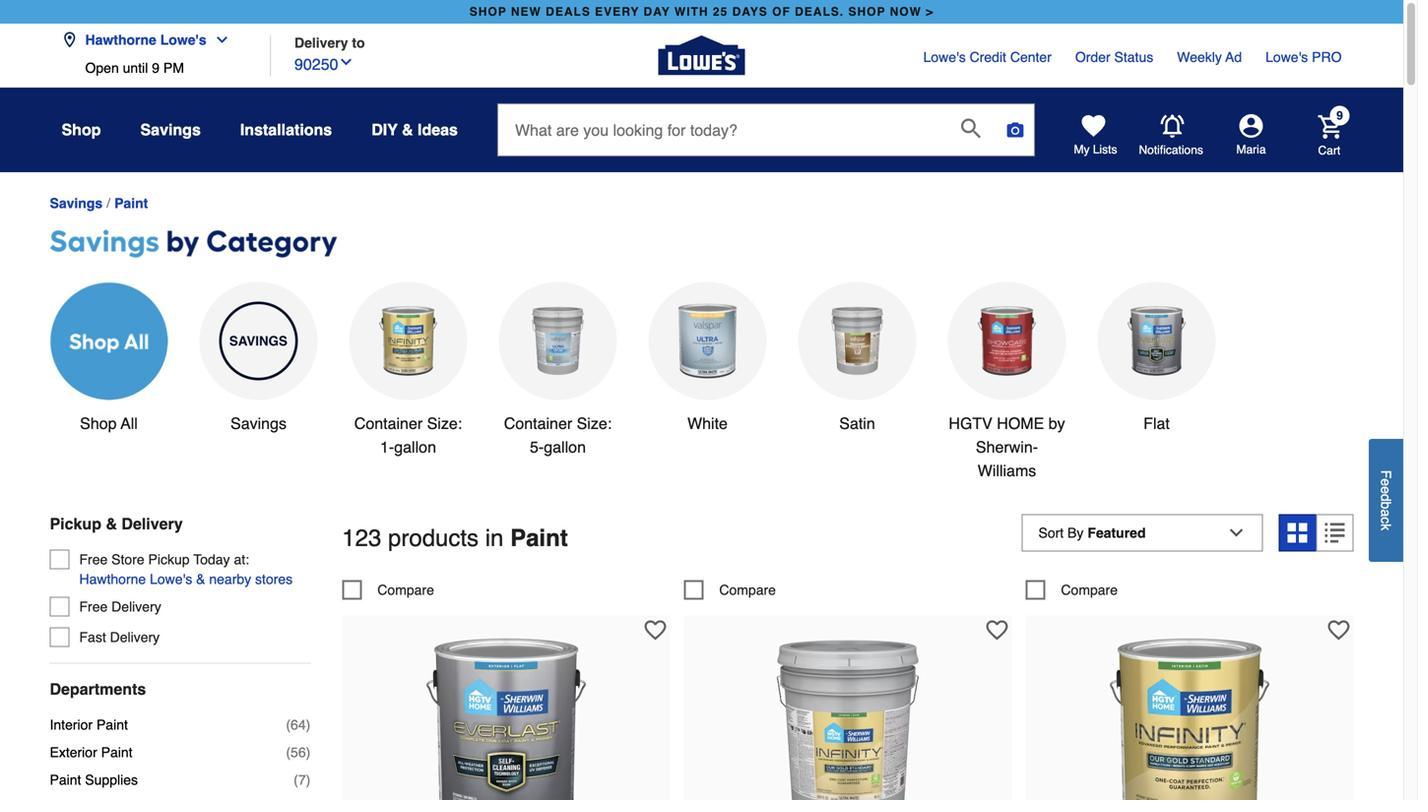 Task type: vqa. For each thing, say whether or not it's contained in the screenshot.
& within button
yes



Task type: describe. For each thing, give the bounding box(es) containing it.
lowe's home improvement lists image
[[1082, 114, 1106, 138]]

container for 1-
[[354, 415, 423, 433]]

white button
[[649, 282, 767, 436]]

) for ( 64 )
[[306, 718, 311, 733]]

container size: 1-gallon button
[[349, 282, 467, 460]]

2 heart outline image from the left
[[1328, 620, 1350, 642]]

gallon for 1-
[[394, 438, 436, 457]]

) for ( 56 )
[[306, 745, 311, 761]]

lowe's inside button
[[150, 572, 192, 588]]

every
[[595, 5, 640, 19]]

free delivery
[[79, 599, 161, 615]]

shop all button
[[50, 282, 168, 436]]

shop for shop all
[[80, 415, 117, 433]]

( for 7
[[294, 773, 298, 789]]

/
[[107, 196, 110, 211]]

hawthorne for hawthorne lowe's
[[85, 32, 156, 48]]

with
[[675, 5, 709, 19]]

savings sheen flat image
[[1118, 302, 1196, 381]]

paint inside savings / paint
[[114, 195, 148, 211]]

( for 64
[[286, 718, 291, 733]]

interior
[[50, 718, 93, 733]]

90250
[[295, 55, 338, 73]]

free store pickup today at:
[[79, 552, 249, 568]]

by
[[1049, 415, 1065, 433]]

savings inside button
[[231, 415, 287, 433]]

order status
[[1076, 49, 1154, 65]]

paint up exterior paint at left
[[96, 718, 128, 733]]

credit
[[970, 49, 1007, 65]]

to
[[352, 35, 365, 51]]

order status link
[[1076, 47, 1154, 67]]

f e e d b a c k button
[[1369, 439, 1404, 562]]

exterior
[[50, 745, 97, 761]]

shop new deals every day with 25 days of deals. shop now > link
[[466, 0, 938, 24]]

flat
[[1144, 415, 1170, 433]]

lowe's credit center link
[[924, 47, 1052, 67]]

compare for 5005508285 element on the right bottom of page
[[1061, 582, 1118, 598]]

ideas
[[418, 121, 458, 139]]

1 e from the top
[[1379, 479, 1394, 487]]

deals.
[[795, 5, 844, 19]]

weekly
[[1177, 49, 1222, 65]]

savings sheen satin image
[[818, 302, 897, 381]]

size: for container size: 5-gallon
[[577, 415, 612, 433]]

d
[[1379, 494, 1394, 502]]

nearby
[[209, 572, 251, 588]]

hgtv home by sherwin- williams
[[949, 415, 1065, 480]]

open until 9 pm
[[85, 60, 184, 76]]

1 horizontal spatial savings
[[140, 121, 201, 139]]

savings / paint
[[50, 195, 148, 211]]

lowe's left pro
[[1266, 49, 1308, 65]]

paint link
[[114, 195, 148, 211]]

( 64 )
[[286, 718, 311, 733]]

lowe's pro
[[1266, 49, 1342, 65]]

white
[[688, 415, 728, 433]]

1 shop from the left
[[470, 5, 507, 19]]

hawthorne for hawthorne lowe's & nearby stores
[[79, 572, 146, 588]]

diy
[[372, 121, 398, 139]]

installations button
[[240, 112, 332, 148]]

1-
[[380, 438, 394, 457]]

stores
[[255, 572, 293, 588]]

fast delivery
[[79, 630, 160, 646]]

>
[[926, 5, 934, 19]]

pickup & delivery
[[50, 515, 183, 533]]

products
[[388, 525, 479, 552]]

5005509555 element
[[684, 580, 776, 600]]

shop all
[[80, 415, 138, 433]]

7
[[298, 773, 306, 789]]

lowe's inside button
[[160, 32, 206, 48]]

savings paint color family white image
[[668, 302, 747, 381]]

cart
[[1318, 144, 1341, 157]]

at:
[[234, 552, 249, 568]]

1 vertical spatial pickup
[[148, 552, 190, 568]]

delivery down "free delivery"
[[110, 630, 160, 646]]

hawthorne lowe's
[[85, 32, 206, 48]]

delivery up fast delivery
[[111, 599, 161, 615]]

2 e from the top
[[1379, 487, 1394, 494]]

maria
[[1237, 143, 1266, 157]]

hgtv home by sherwin-williams infinity satin ultra white tintable latex interior paint + primer (1-gallon) image
[[1082, 626, 1298, 801]]

all
[[121, 415, 138, 433]]

home
[[997, 415, 1044, 433]]

exterior paint
[[50, 745, 133, 761]]

hawthorne lowe's button
[[62, 20, 238, 60]]

savings special offers savings image
[[219, 302, 298, 381]]

diy & ideas
[[372, 121, 458, 139]]

williams
[[978, 462, 1037, 480]]

search image
[[961, 118, 981, 138]]

shop for shop
[[62, 121, 101, 139]]

paint down exterior
[[50, 773, 81, 789]]

savings button for shop all button
[[199, 282, 318, 436]]

pro
[[1312, 49, 1342, 65]]

notifications
[[1139, 143, 1204, 157]]

interior paint
[[50, 718, 128, 733]]

0 horizontal spatial pickup
[[50, 515, 101, 533]]

shop button
[[62, 112, 101, 148]]

my
[[1074, 143, 1090, 157]]

savings link
[[50, 195, 103, 211]]

order
[[1076, 49, 1111, 65]]

a
[[1379, 510, 1394, 517]]

pm
[[163, 60, 184, 76]]

90250 button
[[295, 51, 354, 76]]

( 7 )
[[294, 773, 311, 789]]

today
[[193, 552, 230, 568]]

savings brand hgtv home by sherwin-williams image
[[968, 302, 1047, 381]]

f e e d b a c k
[[1379, 470, 1394, 531]]

lowe's home improvement logo image
[[658, 12, 745, 99]]

k
[[1379, 524, 1394, 531]]

flat button
[[1098, 282, 1216, 436]]

lowe's credit center
[[924, 49, 1052, 65]]

delivery to
[[295, 35, 365, 51]]

lowe's pro link
[[1266, 47, 1342, 67]]



Task type: locate. For each thing, give the bounding box(es) containing it.
delivery up free store pickup today at:
[[122, 515, 183, 533]]

compare inside the 5005509555 element
[[719, 582, 776, 598]]

savings by category. image
[[50, 227, 1354, 263]]

departments element
[[50, 680, 311, 700]]

5005916541 element
[[342, 580, 434, 600]]

1 vertical spatial chevron down image
[[338, 54, 354, 70]]

1 vertical spatial 9
[[1337, 109, 1343, 123]]

delivery
[[295, 35, 348, 51], [122, 515, 183, 533], [111, 599, 161, 615], [110, 630, 160, 646]]

heart outline image
[[645, 620, 666, 642], [1328, 620, 1350, 642]]

size: for container size: 1-gallon
[[427, 415, 462, 433]]

( down 64
[[286, 745, 291, 761]]

container size: 1-gallon
[[354, 415, 462, 457]]

1 horizontal spatial heart outline image
[[1328, 620, 1350, 642]]

supplies
[[85, 773, 138, 789]]

my lists
[[1074, 143, 1118, 157]]

123
[[342, 525, 382, 552]]

size: down savings container size 5-gallon image
[[577, 415, 612, 433]]

container size: 5-gallon
[[504, 415, 612, 457]]

0 horizontal spatial gallon
[[394, 438, 436, 457]]

lowe's
[[160, 32, 206, 48], [924, 49, 966, 65], [1266, 49, 1308, 65], [150, 572, 192, 588]]

3 ) from the top
[[306, 773, 311, 789]]

e up d
[[1379, 479, 1394, 487]]

hawthorne lowe's & nearby stores button
[[79, 570, 293, 590]]

0 horizontal spatial size:
[[427, 415, 462, 433]]

paint
[[114, 195, 148, 211], [510, 525, 568, 552], [96, 718, 128, 733], [101, 745, 133, 761], [50, 773, 81, 789]]

0 vertical spatial shop
[[62, 121, 101, 139]]

diy & ideas button
[[372, 112, 458, 148]]

1 vertical spatial &
[[106, 515, 117, 533]]

gallon inside container size: 1-gallon
[[394, 438, 436, 457]]

ad
[[1226, 49, 1242, 65]]

container inside container size: 1-gallon
[[354, 415, 423, 433]]

paint up supplies at the left bottom
[[101, 745, 133, 761]]

shop inside shop all button
[[80, 415, 117, 433]]

fast
[[79, 630, 106, 646]]

1 size: from the left
[[427, 415, 462, 433]]

64
[[291, 718, 306, 733]]

2 compare from the left
[[719, 582, 776, 598]]

& down the today on the bottom left
[[196, 572, 205, 588]]

0 vertical spatial (
[[286, 718, 291, 733]]

b
[[1379, 502, 1394, 510]]

& inside button
[[402, 121, 413, 139]]

3 compare from the left
[[1061, 582, 1118, 598]]

container for 5-
[[504, 415, 572, 433]]

2 shop from the left
[[849, 5, 886, 19]]

0 horizontal spatial savings
[[50, 195, 103, 211]]

center
[[1010, 49, 1052, 65]]

shop left now
[[849, 5, 886, 19]]

1 vertical spatial shop
[[80, 415, 117, 433]]

list view image
[[1325, 524, 1345, 543]]

day
[[644, 5, 670, 19]]

0 vertical spatial 9
[[152, 60, 160, 76]]

savings container size 5-gallon image
[[519, 302, 597, 381]]

free up fast
[[79, 599, 108, 615]]

0 horizontal spatial compare
[[378, 582, 434, 598]]

1 horizontal spatial size:
[[577, 415, 612, 433]]

savings down pm
[[140, 121, 201, 139]]

status
[[1115, 49, 1154, 65]]

in
[[485, 525, 504, 552]]

& up store
[[106, 515, 117, 533]]

& inside button
[[196, 572, 205, 588]]

1 vertical spatial free
[[79, 599, 108, 615]]

) up ( 56 )
[[306, 718, 311, 733]]

0 horizontal spatial heart outline image
[[645, 620, 666, 642]]

savings button for shop button
[[140, 112, 201, 148]]

2 gallon from the left
[[544, 438, 586, 457]]

compare for the 5005509555 element
[[719, 582, 776, 598]]

satin button
[[798, 282, 917, 436]]

1 horizontal spatial container
[[504, 415, 572, 433]]

installations
[[240, 121, 332, 139]]

&
[[402, 121, 413, 139], [106, 515, 117, 533], [196, 572, 205, 588]]

0 vertical spatial pickup
[[50, 515, 101, 533]]

shop left new
[[470, 5, 507, 19]]

savings container size 1-gallon image
[[369, 302, 448, 381]]

( for 56
[[286, 745, 291, 761]]

lists
[[1093, 143, 1118, 157]]

(
[[286, 718, 291, 733], [286, 745, 291, 761], [294, 773, 298, 789]]

heart outline image
[[986, 620, 1008, 642]]

( down 56 on the bottom left
[[294, 773, 298, 789]]

0 horizontal spatial chevron down image
[[206, 32, 230, 48]]

hgtv home by sherwin- williams button
[[948, 282, 1066, 483]]

9 left pm
[[152, 60, 160, 76]]

chevron down image
[[206, 32, 230, 48], [338, 54, 354, 70]]

9 up cart
[[1337, 109, 1343, 123]]

0 horizontal spatial container
[[354, 415, 423, 433]]

free left store
[[79, 552, 108, 568]]

) up ( 7 )
[[306, 745, 311, 761]]

compare inside 5005508285 element
[[1061, 582, 1118, 598]]

e up b
[[1379, 487, 1394, 494]]

2 horizontal spatial compare
[[1061, 582, 1118, 598]]

hgtv home by sherwin-williams infinity satin ultra white tintable latex interior paint + primer (5-gallon) image
[[740, 626, 956, 801]]

sherwin-
[[976, 438, 1038, 457]]

container up 5-
[[504, 415, 572, 433]]

) down 56 on the bottom left
[[306, 773, 311, 789]]

weekly ad link
[[1177, 47, 1242, 67]]

5-
[[530, 438, 544, 457]]

1 horizontal spatial shop
[[849, 5, 886, 19]]

hgtv
[[949, 415, 993, 433]]

maria button
[[1204, 114, 1299, 158]]

new
[[511, 5, 542, 19]]

5005508285 element
[[1026, 580, 1118, 600]]

paint supplies
[[50, 773, 138, 789]]

days
[[732, 5, 768, 19]]

123 products in paint
[[342, 525, 568, 552]]

savings button
[[140, 112, 201, 148], [199, 282, 318, 436]]

hawthorne up open until 9 pm in the left top of the page
[[85, 32, 156, 48]]

) for ( 7 )
[[306, 773, 311, 789]]

1 gallon from the left
[[394, 438, 436, 457]]

size: inside container size: 5-gallon
[[577, 415, 612, 433]]

c
[[1379, 517, 1394, 524]]

1 vertical spatial savings
[[50, 195, 103, 211]]

gallon
[[394, 438, 436, 457], [544, 438, 586, 457]]

)
[[306, 718, 311, 733], [306, 745, 311, 761], [306, 773, 311, 789]]

paint right in
[[510, 525, 568, 552]]

2 size: from the left
[[577, 415, 612, 433]]

lowe's home improvement notification center image
[[1161, 115, 1184, 138]]

deals
[[546, 5, 591, 19]]

0 horizontal spatial shop
[[470, 5, 507, 19]]

0 vertical spatial free
[[79, 552, 108, 568]]

( up ( 56 )
[[286, 718, 291, 733]]

1 horizontal spatial &
[[196, 572, 205, 588]]

satin
[[839, 415, 875, 433]]

lowe's left credit
[[924, 49, 966, 65]]

shop new deals every day with 25 days of deals. shop now >
[[470, 5, 934, 19]]

my lists link
[[1074, 114, 1118, 158]]

0 vertical spatial savings button
[[140, 112, 201, 148]]

2 ) from the top
[[306, 745, 311, 761]]

open
[[85, 60, 119, 76]]

0 vertical spatial chevron down image
[[206, 32, 230, 48]]

compare for 5005916541 element
[[378, 582, 434, 598]]

1 vertical spatial hawthorne
[[79, 572, 146, 588]]

gallon for 5-
[[544, 438, 586, 457]]

hawthorne inside button
[[79, 572, 146, 588]]

1 horizontal spatial gallon
[[544, 438, 586, 457]]

2 vertical spatial )
[[306, 773, 311, 789]]

2 vertical spatial (
[[294, 773, 298, 789]]

1 free from the top
[[79, 552, 108, 568]]

until
[[123, 60, 148, 76]]

1 heart outline image from the left
[[645, 620, 666, 642]]

departments
[[50, 681, 146, 699]]

size:
[[427, 415, 462, 433], [577, 415, 612, 433]]

2 free from the top
[[79, 599, 108, 615]]

2 vertical spatial savings
[[231, 415, 287, 433]]

2 horizontal spatial &
[[402, 121, 413, 139]]

1 horizontal spatial pickup
[[148, 552, 190, 568]]

of
[[772, 5, 791, 19]]

1 horizontal spatial 9
[[1337, 109, 1343, 123]]

0 horizontal spatial 9
[[152, 60, 160, 76]]

lowe's down free store pickup today at:
[[150, 572, 192, 588]]

0 vertical spatial &
[[402, 121, 413, 139]]

9
[[152, 60, 160, 76], [1337, 109, 1343, 123]]

hawthorne lowe's & nearby stores
[[79, 572, 293, 588]]

1 compare from the left
[[378, 582, 434, 598]]

& for pickup
[[106, 515, 117, 533]]

lowe's home improvement cart image
[[1318, 115, 1342, 139]]

2 container from the left
[[504, 415, 572, 433]]

& for diy
[[402, 121, 413, 139]]

container
[[354, 415, 423, 433], [504, 415, 572, 433]]

weekly ad
[[1177, 49, 1242, 65]]

shop
[[62, 121, 101, 139], [80, 415, 117, 433]]

1 container from the left
[[354, 415, 423, 433]]

hawthorne down store
[[79, 572, 146, 588]]

compare
[[378, 582, 434, 598], [719, 582, 776, 598], [1061, 582, 1118, 598]]

shop left all
[[80, 415, 117, 433]]

paint right /
[[114, 195, 148, 211]]

compare inside 5005916541 element
[[378, 582, 434, 598]]

0 vertical spatial )
[[306, 718, 311, 733]]

( 56 )
[[286, 745, 311, 761]]

0 vertical spatial hawthorne
[[85, 32, 156, 48]]

shop down the open
[[62, 121, 101, 139]]

camera image
[[1006, 120, 1025, 140]]

savings
[[140, 121, 201, 139], [50, 195, 103, 211], [231, 415, 287, 433]]

store
[[111, 552, 144, 568]]

0 horizontal spatial &
[[106, 515, 117, 533]]

savings down savings special offers savings image
[[231, 415, 287, 433]]

f
[[1379, 470, 1394, 479]]

container inside container size: 5-gallon
[[504, 415, 572, 433]]

56
[[291, 745, 306, 761]]

1 vertical spatial )
[[306, 745, 311, 761]]

25
[[713, 5, 728, 19]]

& right diy
[[402, 121, 413, 139]]

location image
[[62, 32, 77, 48]]

pickup up hawthorne lowe's & nearby stores
[[148, 552, 190, 568]]

delivery up 90250
[[295, 35, 348, 51]]

lowe's up pm
[[160, 32, 206, 48]]

shop
[[470, 5, 507, 19], [849, 5, 886, 19]]

free for free store pickup today at:
[[79, 552, 108, 568]]

1 horizontal spatial chevron down image
[[338, 54, 354, 70]]

container up 1-
[[354, 415, 423, 433]]

pickup up "free delivery"
[[50, 515, 101, 533]]

1 vertical spatial (
[[286, 745, 291, 761]]

grid view image
[[1288, 524, 1308, 543]]

1 horizontal spatial compare
[[719, 582, 776, 598]]

size: down savings container size 1-gallon image
[[427, 415, 462, 433]]

hawthorne inside button
[[85, 32, 156, 48]]

shop all image
[[50, 282, 168, 400]]

1 vertical spatial savings button
[[199, 282, 318, 436]]

chevron down image inside hawthorne lowe's button
[[206, 32, 230, 48]]

free for free delivery
[[79, 599, 108, 615]]

gallon inside container size: 5-gallon
[[544, 438, 586, 457]]

chevron down image inside 90250 button
[[338, 54, 354, 70]]

size: inside container size: 1-gallon
[[427, 415, 462, 433]]

2 vertical spatial &
[[196, 572, 205, 588]]

None search field
[[497, 103, 1035, 175]]

2 horizontal spatial savings
[[231, 415, 287, 433]]

savings left /
[[50, 195, 103, 211]]

0 vertical spatial savings
[[140, 121, 201, 139]]

1 ) from the top
[[306, 718, 311, 733]]

savings inside savings / paint
[[50, 195, 103, 211]]

Search Query text field
[[498, 104, 946, 156]]

hawthorne
[[85, 32, 156, 48], [79, 572, 146, 588]]



